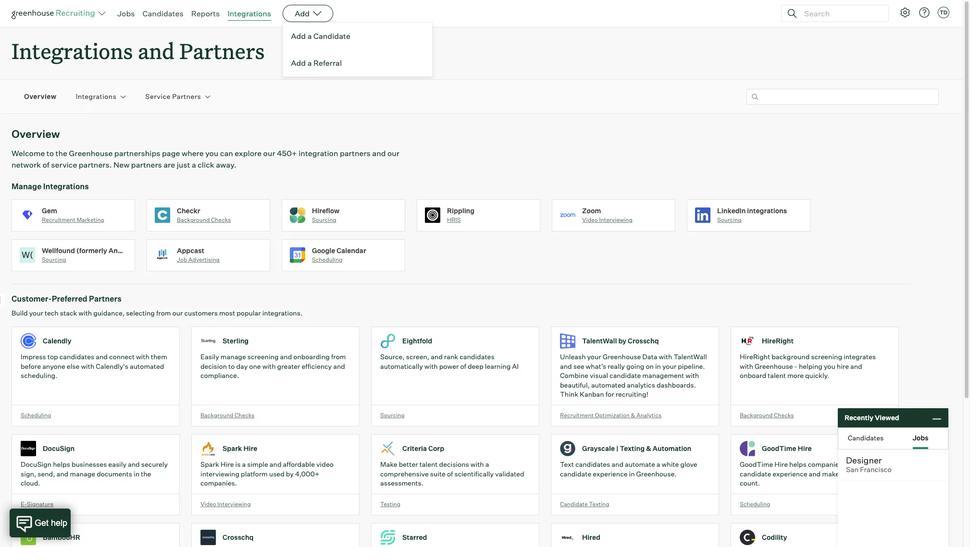 Task type: describe. For each thing, give the bounding box(es) containing it.
signature
[[27, 501, 53, 508]]

0 vertical spatial by
[[619, 337, 627, 345]]

text
[[560, 461, 574, 469]]

codility
[[762, 534, 787, 542]]

0 horizontal spatial &
[[631, 412, 635, 419]]

sourcing inside wellfound (formerly angellist talent) sourcing
[[42, 256, 66, 264]]

from inside easily manage screening and onboarding from decision to day one with greater efficiency and compliance.
[[331, 353, 346, 361]]

make
[[380, 461, 397, 469]]

starred link
[[371, 524, 551, 548]]

1 vertical spatial recruitment
[[560, 412, 594, 419]]

add a candidate link
[[283, 23, 432, 50]]

quickly.
[[805, 372, 830, 380]]

you inside welcome to the greenhouse partnerships page where you can explore our 450+ integration partners and our network of service partners. new partners are just a click away.
[[205, 149, 218, 158]]

interviewing
[[201, 470, 239, 478]]

td
[[940, 9, 948, 16]]

scheduling.
[[21, 372, 57, 380]]

onboard
[[740, 372, 766, 380]]

them
[[151, 353, 167, 361]]

tab list containing candidates
[[839, 428, 948, 450]]

helps inside goodtime hire helps companies go beyond candidate experience and make every interview count.
[[790, 461, 807, 469]]

explore
[[235, 149, 262, 158]]

0 vertical spatial from
[[156, 309, 171, 317]]

of for make better talent decisions with a comprehensive suite of scientifically validated assessments.
[[447, 470, 453, 478]]

0 horizontal spatial candidates
[[143, 9, 184, 18]]

greater
[[277, 362, 300, 371]]

and inside source, screen, and rank candidates automatically with power of deep learning ai
[[431, 353, 443, 361]]

source, screen, and rank candidates automatically with power of deep learning ai
[[380, 353, 519, 371]]

rank
[[444, 353, 458, 361]]

in inside 'unleash your greenhouse data with talentwall and see what's really going on in your pipeline. combine visual candidate management with beautiful, automated analytics dashboards. think kanban for recruiting!'
[[655, 362, 661, 371]]

checks for hireright background screening integrates with greenhouse - helping you hire and onboard talent more quickly.
[[774, 412, 794, 419]]

criteria
[[402, 445, 427, 453]]

easily
[[201, 353, 219, 361]]

goodtime hire
[[762, 445, 812, 453]]

recently
[[845, 414, 874, 422]]

0 horizontal spatial our
[[172, 309, 183, 317]]

background for hireright background screening integrates with greenhouse - helping you hire and onboard talent more quickly.
[[740, 412, 773, 419]]

automated inside 'unleash your greenhouse data with talentwall and see what's really going on in your pipeline. combine visual candidate management with beautiful, automated analytics dashboards. think kanban for recruiting!'
[[591, 381, 626, 389]]

manage inside easily manage screening and onboarding from decision to day one with greater efficiency and compliance.
[[221, 353, 246, 361]]

securely
[[141, 461, 168, 469]]

candidate inside "text candidates and automate a white glove candidate experience in greenhouse."
[[560, 470, 592, 478]]

background checks for easily manage screening and onboarding from decision to day one with greater efficiency and compliance.
[[201, 412, 255, 419]]

else
[[67, 362, 80, 371]]

with inside source, screen, and rank candidates automatically with power of deep learning ai
[[424, 362, 438, 371]]

and inside "text candidates and automate a white glove candidate experience in greenhouse."
[[612, 461, 624, 469]]

in inside "text candidates and automate a white glove candidate experience in greenhouse."
[[629, 470, 635, 478]]

recruitment inside gem recruitment marketing
[[42, 216, 75, 224]]

gem
[[42, 207, 57, 215]]

anyone
[[42, 362, 65, 371]]

better
[[399, 461, 418, 469]]

talentwall inside 'unleash your greenhouse data with talentwall and see what's really going on in your pipeline. combine visual candidate management with beautiful, automated analytics dashboards. think kanban for recruiting!'
[[674, 353, 707, 361]]

are
[[164, 160, 175, 170]]

screen,
[[406, 353, 429, 361]]

1 vertical spatial candidate
[[560, 501, 588, 508]]

add for add
[[295, 9, 310, 18]]

where
[[182, 149, 204, 158]]

spark hire is a simple and affordable video interviewing platform used by 4,000+ companies.
[[201, 461, 334, 488]]

text candidates and automate a white glove candidate experience in greenhouse.
[[560, 461, 697, 478]]

bamboohr
[[43, 534, 80, 542]]

hire for goodtime hire helps companies go beyond candidate experience and make every interview count.
[[775, 461, 788, 469]]

before
[[21, 362, 41, 371]]

video interviewing
[[201, 501, 251, 508]]

welcome to the greenhouse partnerships page where you can explore our 450+ integration partners and our network of service partners. new partners are just a click away.
[[12, 149, 400, 170]]

and inside spark hire is a simple and affordable video interviewing platform used by 4,000+ companies.
[[270, 461, 282, 469]]

grayscale
[[582, 445, 615, 453]]

customer-
[[12, 294, 52, 304]]

1 vertical spatial crosschq
[[223, 534, 254, 542]]

integrates
[[844, 353, 876, 361]]

tech
[[45, 309, 59, 317]]

hireright for hireright background screening integrates with greenhouse - helping you hire and onboard talent more quickly.
[[740, 353, 770, 361]]

of inside welcome to the greenhouse partnerships page where you can explore our 450+ integration partners and our network of service partners. new partners are just a click away.
[[43, 160, 49, 170]]

to inside easily manage screening and onboarding from decision to day one with greater efficiency and compliance.
[[228, 362, 235, 371]]

with inside make better talent decisions with a comprehensive suite of scientifically validated assessments.
[[471, 461, 484, 469]]

0 vertical spatial jobs
[[117, 9, 135, 18]]

4,000+
[[295, 470, 319, 478]]

service
[[145, 93, 171, 101]]

1 vertical spatial overview
[[12, 128, 60, 140]]

unleash
[[560, 353, 586, 361]]

|
[[616, 445, 619, 453]]

1 horizontal spatial integrations link
[[228, 9, 271, 18]]

one
[[249, 362, 261, 371]]

partners for integrations and partners
[[179, 37, 265, 65]]

automated inside the impress top candidates and connect with them before anyone else with calendly's automated scheduling.
[[130, 362, 164, 371]]

background checks for hireright background screening integrates with greenhouse - helping you hire and onboard talent more quickly.
[[740, 412, 794, 419]]

recently viewed
[[845, 414, 899, 422]]

go
[[844, 461, 852, 469]]

appcast
[[177, 247, 204, 255]]

your for build
[[29, 309, 43, 317]]

1 horizontal spatial &
[[646, 445, 651, 453]]

checks for easily manage screening and onboarding from decision to day one with greater efficiency and compliance.
[[235, 412, 255, 419]]

hire for spark hire
[[243, 445, 257, 453]]

goodtime for goodtime hire
[[762, 445, 797, 453]]

0 horizontal spatial talentwall
[[582, 337, 617, 345]]

1 vertical spatial texting
[[589, 501, 610, 508]]

and inside goodtime hire helps companies go beyond candidate experience and make every interview count.
[[809, 470, 821, 478]]

scheduling for goodtime hire helps companies go beyond candidate experience and make every interview count.
[[740, 501, 771, 508]]

hris
[[447, 216, 461, 224]]

spark hire
[[223, 445, 257, 453]]

1 horizontal spatial partners
[[340, 149, 371, 158]]

impress
[[21, 353, 46, 361]]

analytics
[[637, 412, 662, 419]]

see
[[573, 362, 584, 371]]

0 vertical spatial texting
[[620, 445, 645, 453]]

testing
[[380, 501, 401, 508]]

a inside spark hire is a simple and affordable video interviewing platform used by 4,000+ companies.
[[242, 461, 246, 469]]

candidate inside "td" menu
[[313, 31, 350, 41]]

and inside welcome to the greenhouse partnerships page where you can explore our 450+ integration partners and our network of service partners. new partners are just a click away.
[[372, 149, 386, 158]]

candidates link
[[143, 9, 184, 18]]

to inside welcome to the greenhouse partnerships page where you can explore our 450+ integration partners and our network of service partners. new partners are just a click away.
[[47, 149, 54, 158]]

google calendar scheduling
[[312, 247, 366, 264]]

with inside easily manage screening and onboarding from decision to day one with greater efficiency and compliance.
[[262, 362, 276, 371]]

candidates inside the impress top candidates and connect with them before anyone else with calendly's automated scheduling.
[[60, 353, 94, 361]]

screening for one
[[248, 353, 279, 361]]

think
[[560, 391, 578, 399]]

count.
[[740, 479, 760, 488]]

management
[[643, 372, 684, 380]]

td button
[[938, 7, 950, 18]]

hire
[[837, 362, 849, 371]]

data
[[643, 353, 657, 361]]

more
[[788, 372, 804, 380]]

background inside checkr background checks
[[177, 216, 210, 224]]

day
[[236, 362, 248, 371]]

automate
[[625, 461, 655, 469]]

1 vertical spatial partners
[[172, 93, 201, 101]]

cloud.
[[21, 479, 40, 488]]

power
[[439, 362, 459, 371]]

linkedin integrations sourcing
[[717, 207, 787, 224]]

a inside make better talent decisions with a comprehensive suite of scientifically validated assessments.
[[486, 461, 489, 469]]

beautiful,
[[560, 381, 590, 389]]

viewed
[[875, 414, 899, 422]]

docusign for docusign helps businesses easily and securely sign, send, and manage documents in the cloud.
[[21, 461, 52, 469]]

click
[[198, 160, 214, 170]]

integration
[[299, 149, 338, 158]]

optimization
[[595, 412, 630, 419]]

calendly's
[[96, 362, 128, 371]]

recruitment optimization & analytics
[[560, 412, 662, 419]]

connect
[[109, 353, 135, 361]]

with right else
[[81, 362, 94, 371]]

just
[[177, 160, 190, 170]]

a inside the add a candidate link
[[308, 31, 312, 41]]

manage inside docusign helps businesses easily and securely sign, send, and manage documents in the cloud.
[[70, 470, 95, 478]]

spark for spark hire
[[223, 445, 242, 453]]

greenhouse inside welcome to the greenhouse partnerships page where you can explore our 450+ integration partners and our network of service partners. new partners are just a click away.
[[69, 149, 113, 158]]

hire for goodtime hire
[[798, 445, 812, 453]]

is
[[235, 461, 241, 469]]

2 vertical spatial your
[[663, 362, 677, 371]]

corp
[[428, 445, 444, 453]]

wellfound
[[42, 247, 75, 255]]

documents
[[97, 470, 132, 478]]

add for add a referral
[[291, 58, 306, 68]]

-
[[795, 362, 798, 371]]

partners for customer-preferred partners
[[89, 294, 122, 304]]

integrations.
[[262, 309, 303, 317]]

starred
[[402, 534, 427, 542]]

with inside hireright background screening integrates with greenhouse - helping you hire and onboard talent more quickly.
[[740, 362, 753, 371]]

customer-preferred partners
[[12, 294, 122, 304]]

customers
[[184, 309, 218, 317]]

francisco
[[860, 466, 892, 475]]

sign,
[[21, 470, 36, 478]]

criteria corp
[[402, 445, 444, 453]]



Task type: vqa. For each thing, say whether or not it's contained in the screenshot.
anyone
yes



Task type: locate. For each thing, give the bounding box(es) containing it.
bamboohr link
[[12, 524, 191, 548]]

your for unleash
[[587, 353, 601, 361]]

with down 'screen,'
[[424, 362, 438, 371]]

goodtime hire helps companies go beyond candidate experience and make every interview count.
[[740, 461, 889, 488]]

checks inside checkr background checks
[[211, 216, 231, 224]]

angellist
[[109, 247, 140, 255]]

video down companies.
[[201, 501, 216, 508]]

background down onboard
[[740, 412, 773, 419]]

screening for hire
[[811, 353, 842, 361]]

0 horizontal spatial talent
[[420, 461, 438, 469]]

greenhouse
[[69, 149, 113, 158], [603, 353, 641, 361], [755, 362, 793, 371]]

1 helps from the left
[[53, 461, 70, 469]]

hire up companies
[[798, 445, 812, 453]]

0 horizontal spatial by
[[286, 470, 294, 478]]

and
[[138, 37, 175, 65], [372, 149, 386, 158], [96, 353, 108, 361], [280, 353, 292, 361], [431, 353, 443, 361], [333, 362, 345, 371], [560, 362, 572, 371], [851, 362, 862, 371], [128, 461, 140, 469], [270, 461, 282, 469], [612, 461, 624, 469], [56, 470, 68, 478], [809, 470, 821, 478]]

scheduling for impress top candidates and connect with them before anyone else with calendly's automated scheduling.
[[21, 412, 51, 419]]

helps
[[53, 461, 70, 469], [790, 461, 807, 469]]

0 vertical spatial greenhouse
[[69, 149, 113, 158]]

1 horizontal spatial the
[[141, 470, 151, 478]]

tab list
[[839, 428, 948, 450]]

docusign inside docusign helps businesses easily and securely sign, send, and manage documents in the cloud.
[[21, 461, 52, 469]]

of left deep
[[460, 362, 466, 371]]

add for add a candidate
[[291, 31, 306, 41]]

and inside 'unleash your greenhouse data with talentwall and see what's really going on in your pipeline. combine visual candidate management with beautiful, automated analytics dashboards. think kanban for recruiting!'
[[560, 362, 572, 371]]

0 vertical spatial automated
[[130, 362, 164, 371]]

ai
[[512, 362, 519, 371]]

1 vertical spatial to
[[228, 362, 235, 371]]

integrations link
[[228, 9, 271, 18], [76, 92, 117, 101]]

of left service
[[43, 160, 49, 170]]

checks up appcast job advertising in the left top of the page
[[211, 216, 231, 224]]

0 vertical spatial hireright
[[762, 337, 794, 345]]

helps up the send,
[[53, 461, 70, 469]]

crosschq up data
[[628, 337, 659, 345]]

1 vertical spatial docusign
[[21, 461, 52, 469]]

top
[[47, 353, 58, 361]]

1 horizontal spatial greenhouse
[[603, 353, 641, 361]]

hire inside goodtime hire helps companies go beyond candidate experience and make every interview count.
[[775, 461, 788, 469]]

codility link
[[731, 524, 911, 548]]

greenhouse down background at the right bottom of the page
[[755, 362, 793, 371]]

on
[[646, 362, 654, 371]]

1 vertical spatial goodtime
[[740, 461, 773, 469]]

candidate up referral
[[313, 31, 350, 41]]

0 horizontal spatial screening
[[248, 353, 279, 361]]

video inside zoom video interviewing
[[582, 216, 598, 224]]

1 horizontal spatial candidates
[[848, 434, 884, 442]]

partners down "reports"
[[179, 37, 265, 65]]

suite
[[430, 470, 446, 478]]

by right used
[[286, 470, 294, 478]]

0 horizontal spatial crosschq
[[223, 534, 254, 542]]

eightfold
[[402, 337, 432, 345]]

background down the compliance.
[[201, 412, 233, 419]]

1 vertical spatial scheduling
[[21, 412, 51, 419]]

you left hire
[[824, 362, 836, 371]]

helps inside docusign helps businesses easily and securely sign, send, and manage documents in the cloud.
[[53, 461, 70, 469]]

crosschq link
[[191, 524, 371, 548]]

0 horizontal spatial candidate
[[560, 470, 592, 478]]

0 horizontal spatial the
[[56, 149, 67, 158]]

talentwall up pipeline.
[[674, 353, 707, 361]]

1 screening from the left
[[248, 353, 279, 361]]

2 vertical spatial partners
[[89, 294, 122, 304]]

1 horizontal spatial your
[[587, 353, 601, 361]]

0 horizontal spatial experience
[[593, 470, 628, 478]]

overview
[[24, 93, 57, 101], [12, 128, 60, 140]]

add a referral link
[[283, 50, 432, 76]]

talent up the suite
[[420, 461, 438, 469]]

reports link
[[191, 9, 220, 18]]

dashboards.
[[657, 381, 696, 389]]

the inside docusign helps businesses easily and securely sign, send, and manage documents in the cloud.
[[141, 470, 151, 478]]

onboarding
[[293, 353, 330, 361]]

talent inside hireright background screening integrates with greenhouse - helping you hire and onboard talent more quickly.
[[768, 372, 786, 380]]

calendly
[[43, 337, 71, 345]]

background checks up "spark hire"
[[201, 412, 255, 419]]

sourcing down hireflow
[[312, 216, 336, 224]]

1 horizontal spatial automated
[[591, 381, 626, 389]]

0 vertical spatial the
[[56, 149, 67, 158]]

1 vertical spatial automated
[[591, 381, 626, 389]]

rippling
[[447, 207, 475, 215]]

screening up helping
[[811, 353, 842, 361]]

jobs inside tab list
[[913, 434, 929, 442]]

reports
[[191, 9, 220, 18]]

spark
[[223, 445, 242, 453], [201, 461, 219, 469]]

candidate inside 'unleash your greenhouse data with talentwall and see what's really going on in your pipeline. combine visual candidate management with beautiful, automated analytics dashboards. think kanban for recruiting!'
[[610, 372, 641, 380]]

0 horizontal spatial automated
[[130, 362, 164, 371]]

linkedin
[[717, 207, 746, 215]]

hired link
[[551, 524, 731, 548]]

0 horizontal spatial you
[[205, 149, 218, 158]]

helping
[[799, 362, 823, 371]]

hireright for hireright
[[762, 337, 794, 345]]

automated up for
[[591, 381, 626, 389]]

talentwall by crosschq
[[582, 337, 659, 345]]

add inside dropdown button
[[295, 9, 310, 18]]

hire inside spark hire is a simple and affordable video interviewing platform used by 4,000+ companies.
[[221, 461, 234, 469]]

a up the greenhouse.
[[657, 461, 660, 469]]

sourcing down wellfound
[[42, 256, 66, 264]]

of for source, screen, and rank candidates automatically with power of deep learning ai
[[460, 362, 466, 371]]

with right one
[[262, 362, 276, 371]]

1 vertical spatial greenhouse
[[603, 353, 641, 361]]

with right stack
[[79, 309, 92, 317]]

san
[[846, 466, 859, 475]]

experience inside goodtime hire helps companies go beyond candidate experience and make every interview count.
[[773, 470, 808, 478]]

the down securely
[[141, 470, 151, 478]]

1 vertical spatial partners
[[131, 160, 162, 170]]

your up what's
[[587, 353, 601, 361]]

0 vertical spatial scheduling
[[312, 256, 343, 264]]

used
[[269, 470, 285, 478]]

& up automate at the bottom of page
[[646, 445, 651, 453]]

automatically
[[380, 362, 423, 371]]

sourcing up criteria in the bottom left of the page
[[380, 412, 405, 419]]

background checks up the 'goodtime hire'
[[740, 412, 794, 419]]

2 horizontal spatial greenhouse
[[755, 362, 793, 371]]

pipeline.
[[678, 362, 705, 371]]

partners right the integration
[[340, 149, 371, 158]]

2 background checks from the left
[[740, 412, 794, 419]]

businesses
[[72, 461, 107, 469]]

2 horizontal spatial checks
[[774, 412, 794, 419]]

1 horizontal spatial jobs
[[913, 434, 929, 442]]

1 vertical spatial talent
[[420, 461, 438, 469]]

talent left more
[[768, 372, 786, 380]]

background
[[177, 216, 210, 224], [201, 412, 233, 419], [740, 412, 773, 419]]

of down decisions on the bottom of the page
[[447, 470, 453, 478]]

1 vertical spatial manage
[[70, 470, 95, 478]]

learning
[[485, 362, 511, 371]]

candidates down recently viewed
[[848, 434, 884, 442]]

crosschq
[[628, 337, 659, 345], [223, 534, 254, 542]]

unleash your greenhouse data with talentwall and see what's really going on in your pipeline. combine visual candidate management with beautiful, automated analytics dashboards. think kanban for recruiting!
[[560, 353, 707, 399]]

candidate down really
[[610, 372, 641, 380]]

hire up simple
[[243, 445, 257, 453]]

1 horizontal spatial checks
[[235, 412, 255, 419]]

by up really
[[619, 337, 627, 345]]

talent inside make better talent decisions with a comprehensive suite of scientifically validated assessments.
[[420, 461, 438, 469]]

interviewing inside zoom video interviewing
[[599, 216, 633, 224]]

partners down partnerships
[[131, 160, 162, 170]]

greenhouse up partners.
[[69, 149, 113, 158]]

a inside add a referral link
[[308, 58, 312, 68]]

checks up "spark hire"
[[235, 412, 255, 419]]

most
[[219, 309, 235, 317]]

by inside spark hire is a simple and affordable video interviewing platform used by 4,000+ companies.
[[286, 470, 294, 478]]

recruiting!
[[616, 391, 649, 399]]

manage down businesses
[[70, 470, 95, 478]]

recruitment down gem
[[42, 216, 75, 224]]

hireright background screening integrates with greenhouse - helping you hire and onboard talent more quickly.
[[740, 353, 876, 380]]

0 vertical spatial of
[[43, 160, 49, 170]]

integrations
[[228, 9, 271, 18], [12, 37, 133, 65], [76, 93, 117, 101], [43, 182, 89, 191]]

and inside the impress top candidates and connect with them before anyone else with calendly's automated scheduling.
[[96, 353, 108, 361]]

sourcing down 'linkedin'
[[717, 216, 742, 224]]

scheduling down google
[[312, 256, 343, 264]]

1 horizontal spatial experience
[[773, 470, 808, 478]]

1 vertical spatial jobs
[[913, 434, 929, 442]]

of inside make better talent decisions with a comprehensive suite of scientifically validated assessments.
[[447, 470, 453, 478]]

manage up "day"
[[221, 353, 246, 361]]

talent)
[[142, 247, 165, 255]]

0 vertical spatial spark
[[223, 445, 242, 453]]

1 horizontal spatial recruitment
[[560, 412, 594, 419]]

can
[[220, 149, 233, 158]]

in right documents
[[134, 470, 139, 478]]

0 vertical spatial goodtime
[[762, 445, 797, 453]]

0 vertical spatial recruitment
[[42, 216, 75, 224]]

sourcing inside linkedin integrations sourcing
[[717, 216, 742, 224]]

spark inside spark hire is a simple and affordable video interviewing platform used by 4,000+ companies.
[[201, 461, 219, 469]]

calendar
[[337, 247, 366, 255]]

greenhouse inside hireright background screening integrates with greenhouse - helping you hire and onboard talent more quickly.
[[755, 362, 793, 371]]

spark up "interviewing"
[[201, 461, 219, 469]]

1 vertical spatial interviewing
[[217, 501, 251, 508]]

0 horizontal spatial spark
[[201, 461, 219, 469]]

candidate down text
[[560, 470, 592, 478]]

interviewing down zoom
[[599, 216, 633, 224]]

1 horizontal spatial talentwall
[[674, 353, 707, 361]]

spark up is at the bottom of page
[[223, 445, 242, 453]]

new
[[114, 160, 130, 170]]

interviewing
[[599, 216, 633, 224], [217, 501, 251, 508]]

2 vertical spatial greenhouse
[[755, 362, 793, 371]]

impress top candidates and connect with them before anyone else with calendly's automated scheduling.
[[21, 353, 167, 380]]

0 vertical spatial partners
[[179, 37, 265, 65]]

0 horizontal spatial to
[[47, 149, 54, 158]]

2 horizontal spatial your
[[663, 362, 677, 371]]

candidate inside goodtime hire helps companies go beyond candidate experience and make every interview count.
[[740, 470, 771, 478]]

greenhouse.
[[636, 470, 677, 478]]

candidates up else
[[60, 353, 94, 361]]

1 vertical spatial spark
[[201, 461, 219, 469]]

a left referral
[[308, 58, 312, 68]]

1 horizontal spatial scheduling
[[312, 256, 343, 264]]

experience inside "text candidates and automate a white glove candidate experience in greenhouse."
[[593, 470, 628, 478]]

candidates inside tab list
[[848, 434, 884, 442]]

referral
[[313, 58, 342, 68]]

in down automate at the bottom of page
[[629, 470, 635, 478]]

screening inside easily manage screening and onboarding from decision to day one with greater efficiency and compliance.
[[248, 353, 279, 361]]

grayscale | texting & automation
[[582, 445, 692, 453]]

candidates right jobs link
[[143, 9, 184, 18]]

2 screening from the left
[[811, 353, 842, 361]]

2 vertical spatial scheduling
[[740, 501, 771, 508]]

crosschq down video interviewing
[[223, 534, 254, 542]]

with down pipeline.
[[686, 372, 699, 380]]

docusign
[[43, 445, 75, 453], [21, 461, 52, 469]]

0 vertical spatial docusign
[[43, 445, 75, 453]]

affordable
[[283, 461, 315, 469]]

overview link
[[24, 92, 57, 101]]

what's
[[586, 362, 606, 371]]

the inside welcome to the greenhouse partnerships page where you can explore our 450+ integration partners and our network of service partners. new partners are just a click away.
[[56, 149, 67, 158]]

2 horizontal spatial of
[[460, 362, 466, 371]]

you
[[205, 149, 218, 158], [824, 362, 836, 371]]

hireright up onboard
[[740, 353, 770, 361]]

decision
[[201, 362, 227, 371]]

hire down the 'goodtime hire'
[[775, 461, 788, 469]]

0 vertical spatial talentwall
[[582, 337, 617, 345]]

a right just
[[192, 160, 196, 170]]

manage integrations
[[12, 182, 89, 191]]

a inside welcome to the greenhouse partnerships page where you can explore our 450+ integration partners and our network of service partners. new partners are just a click away.
[[192, 160, 196, 170]]

designer
[[846, 455, 882, 466]]

a up scientifically
[[486, 461, 489, 469]]

0 horizontal spatial recruitment
[[42, 216, 75, 224]]

scheduling
[[312, 256, 343, 264], [21, 412, 51, 419], [740, 501, 771, 508]]

2 helps from the left
[[790, 461, 807, 469]]

a down the add dropdown button
[[308, 31, 312, 41]]

talent
[[768, 372, 786, 380], [420, 461, 438, 469]]

1 horizontal spatial our
[[263, 149, 275, 158]]

greenhouse recruiting image
[[12, 8, 98, 19]]

add a referral
[[291, 58, 342, 68]]

1 horizontal spatial spark
[[223, 445, 242, 453]]

with up onboard
[[740, 362, 753, 371]]

from right selecting
[[156, 309, 171, 317]]

texting up hired
[[589, 501, 610, 508]]

manage
[[221, 353, 246, 361], [70, 470, 95, 478]]

1 horizontal spatial candidates
[[460, 353, 495, 361]]

1 horizontal spatial candidate
[[610, 372, 641, 380]]

1 horizontal spatial from
[[331, 353, 346, 361]]

configure image
[[900, 7, 911, 18]]

& left analytics
[[631, 412, 635, 419]]

service
[[51, 160, 77, 170]]

1 horizontal spatial to
[[228, 362, 235, 371]]

candidates inside "text candidates and automate a white glove candidate experience in greenhouse."
[[575, 461, 610, 469]]

the
[[56, 149, 67, 158], [141, 470, 151, 478]]

scheduling inside google calendar scheduling
[[312, 256, 343, 264]]

screening up one
[[248, 353, 279, 361]]

1 experience from the left
[[593, 470, 628, 478]]

add a candidate
[[291, 31, 350, 41]]

screening inside hireright background screening integrates with greenhouse - helping you hire and onboard talent more quickly.
[[811, 353, 842, 361]]

1 horizontal spatial video
[[582, 216, 598, 224]]

0 horizontal spatial background checks
[[201, 412, 255, 419]]

a inside "text candidates and automate a white glove candidate experience in greenhouse."
[[657, 461, 660, 469]]

texting right |
[[620, 445, 645, 453]]

in inside docusign helps businesses easily and securely sign, send, and manage documents in the cloud.
[[134, 470, 139, 478]]

0 vertical spatial add
[[295, 9, 310, 18]]

sourcing inside hireflow sourcing
[[312, 216, 336, 224]]

build
[[12, 309, 28, 317]]

0 vertical spatial talent
[[768, 372, 786, 380]]

2 experience from the left
[[773, 470, 808, 478]]

partners right the service
[[172, 93, 201, 101]]

2 vertical spatial add
[[291, 58, 306, 68]]

1 vertical spatial integrations link
[[76, 92, 117, 101]]

away.
[[216, 160, 236, 170]]

1 vertical spatial the
[[141, 470, 151, 478]]

you inside hireright background screening integrates with greenhouse - helping you hire and onboard talent more quickly.
[[824, 362, 836, 371]]

hire for spark hire is a simple and affordable video interviewing platform used by 4,000+ companies.
[[221, 461, 234, 469]]

add up add a candidate
[[295, 9, 310, 18]]

with left the them
[[136, 353, 149, 361]]

greenhouse up really
[[603, 353, 641, 361]]

every
[[841, 470, 858, 478]]

scheduling down count. at the bottom of page
[[740, 501, 771, 508]]

goodtime for goodtime hire helps companies go beyond candidate experience and make every interview count.
[[740, 461, 773, 469]]

page
[[162, 149, 180, 158]]

0 horizontal spatial jobs
[[117, 9, 135, 18]]

recruitment down the think
[[560, 412, 594, 419]]

to left "day"
[[228, 362, 235, 371]]

efficiency
[[302, 362, 332, 371]]

and inside hireright background screening integrates with greenhouse - helping you hire and onboard talent more quickly.
[[851, 362, 862, 371]]

candidates up deep
[[460, 353, 495, 361]]

1 background checks from the left
[[201, 412, 255, 419]]

checks up the 'goodtime hire'
[[774, 412, 794, 419]]

0 vertical spatial overview
[[24, 93, 57, 101]]

jobs link
[[117, 9, 135, 18]]

0 horizontal spatial video
[[201, 501, 216, 508]]

0 horizontal spatial checks
[[211, 216, 231, 224]]

0 horizontal spatial interviewing
[[217, 501, 251, 508]]

with right data
[[659, 353, 672, 361]]

1 horizontal spatial helps
[[790, 461, 807, 469]]

0 vertical spatial crosschq
[[628, 337, 659, 345]]

assessments.
[[380, 479, 424, 488]]

candidate texting
[[560, 501, 610, 508]]

the up service
[[56, 149, 67, 158]]

automated down the them
[[130, 362, 164, 371]]

docusign for docusign
[[43, 445, 75, 453]]

with
[[79, 309, 92, 317], [136, 353, 149, 361], [659, 353, 672, 361], [81, 362, 94, 371], [262, 362, 276, 371], [424, 362, 438, 371], [740, 362, 753, 371], [686, 372, 699, 380], [471, 461, 484, 469]]

scheduling down scheduling.
[[21, 412, 51, 419]]

0 vertical spatial candidates
[[143, 9, 184, 18]]

add left referral
[[291, 58, 306, 68]]

talentwall up what's
[[582, 337, 617, 345]]

background for easily manage screening and onboarding from decision to day one with greater efficiency and compliance.
[[201, 412, 233, 419]]

spark for spark hire is a simple and affordable video interviewing platform used by 4,000+ companies.
[[201, 461, 219, 469]]

1 vertical spatial hireright
[[740, 353, 770, 361]]

make
[[822, 470, 840, 478]]

0 vertical spatial integrations link
[[228, 9, 271, 18]]

partners up guidance,
[[89, 294, 122, 304]]

gem recruitment marketing
[[42, 207, 104, 224]]

hireright up background at the right bottom of the page
[[762, 337, 794, 345]]

you up click
[[205, 149, 218, 158]]

0 horizontal spatial from
[[156, 309, 171, 317]]

rippling hris
[[447, 207, 475, 224]]

Search text field
[[802, 6, 880, 20]]

candidates inside source, screen, and rank candidates automatically with power of deep learning ai
[[460, 353, 495, 361]]

1 vertical spatial candidates
[[848, 434, 884, 442]]

1 vertical spatial your
[[587, 353, 601, 361]]

of inside source, screen, and rank candidates automatically with power of deep learning ai
[[460, 362, 466, 371]]

1 vertical spatial by
[[286, 470, 294, 478]]

1 horizontal spatial in
[[629, 470, 635, 478]]

experience down |
[[593, 470, 628, 478]]

1 horizontal spatial texting
[[620, 445, 645, 453]]

your down customer-
[[29, 309, 43, 317]]

0 horizontal spatial in
[[134, 470, 139, 478]]

goodtime inside goodtime hire helps companies go beyond candidate experience and make every interview count.
[[740, 461, 773, 469]]

hire left is at the bottom of page
[[221, 461, 234, 469]]

hireright inside hireright background screening integrates with greenhouse - helping you hire and onboard talent more quickly.
[[740, 353, 770, 361]]

docusign up the send,
[[43, 445, 75, 453]]

background down checkr
[[177, 216, 210, 224]]

video down zoom
[[582, 216, 598, 224]]

0 horizontal spatial scheduling
[[21, 412, 51, 419]]

0 vertical spatial you
[[205, 149, 218, 158]]

sourcing
[[312, 216, 336, 224], [717, 216, 742, 224], [42, 256, 66, 264], [380, 412, 405, 419]]

with up scientifically
[[471, 461, 484, 469]]

candidate up count. at the bottom of page
[[740, 470, 771, 478]]

greenhouse inside 'unleash your greenhouse data with talentwall and see what's really going on in your pipeline. combine visual candidate management with beautiful, automated analytics dashboards. think kanban for recruiting!'
[[603, 353, 641, 361]]

interviewing down companies.
[[217, 501, 251, 508]]

experience down the 'goodtime hire'
[[773, 470, 808, 478]]

goodtime up count. at the bottom of page
[[740, 461, 773, 469]]

for
[[606, 391, 614, 399]]

docusign up sign,
[[21, 461, 52, 469]]

to up service
[[47, 149, 54, 158]]

validated
[[495, 470, 524, 478]]

0 vertical spatial to
[[47, 149, 54, 158]]

hireright
[[762, 337, 794, 345], [740, 353, 770, 361]]

td menu
[[283, 22, 433, 77]]

1 vertical spatial add
[[291, 31, 306, 41]]

candidate up hired
[[560, 501, 588, 508]]

1 vertical spatial &
[[646, 445, 651, 453]]

None text field
[[747, 89, 939, 105]]

2 vertical spatial of
[[447, 470, 453, 478]]

automated
[[130, 362, 164, 371], [591, 381, 626, 389]]

0 horizontal spatial partners
[[131, 160, 162, 170]]

preferred
[[52, 294, 87, 304]]

2 horizontal spatial our
[[388, 149, 400, 158]]



